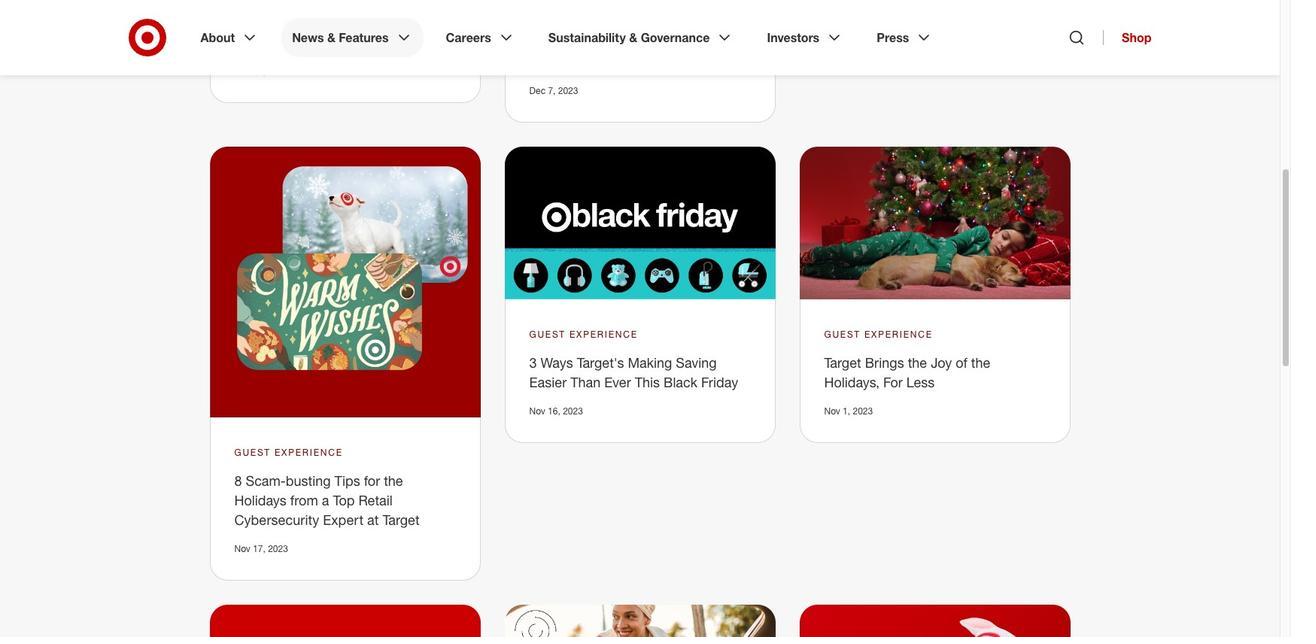 Task type: describe. For each thing, give the bounding box(es) containing it.
less
[[907, 374, 935, 391]]

retail
[[359, 492, 393, 509]]

how
[[608, 15, 635, 31]]

press
[[877, 30, 909, 45]]

2023 for 3 ways target's making saving easier than ever this black friday
[[563, 406, 583, 417]]

easier
[[529, 374, 567, 391]]

guest for target brings the joy of the holidays, for less
[[824, 329, 861, 340]]

a
[[322, 492, 329, 509]]

saving
[[676, 354, 717, 371]]

officer
[[677, 0, 718, 12]]

& for sustainability
[[629, 30, 638, 45]]

target inside target brings the joy of the holidays, for less
[[824, 354, 862, 371]]

2023 right 18,
[[268, 66, 288, 77]]

shopping
[[318, 15, 376, 31]]

2023 for target brings the joy of the holidays, for less
[[853, 406, 873, 417]]

1,
[[843, 406, 851, 417]]

chief guest experience officer cara sylvester on how target's industry- leading experience delivers for our guests link
[[529, 0, 750, 70]]

sylvester
[[529, 15, 585, 31]]

8 scam-busting tips for the holidays from a top retail cybersecurity expert at target link
[[234, 473, 420, 529]]

ways
[[541, 354, 573, 371]]

nov for 8 scam-busting tips for the holidays from a top retail cybersecurity expert at target
[[234, 544, 250, 555]]

8 scam-busting tips for the holidays from a top retail cybersecurity expert at target
[[234, 473, 420, 529]]

experience up the brings
[[865, 329, 933, 340]]

intelligence
[[376, 0, 445, 12]]

to
[[234, 15, 246, 31]]

making
[[628, 354, 672, 371]]

dec for target's using artificial intelligence to make your shopping experience *even better*
[[234, 66, 251, 77]]

1 horizontal spatial the
[[908, 354, 927, 371]]

chief
[[529, 0, 561, 12]]

busting
[[286, 473, 331, 489]]

a child sleeping on a couch with a dog in front of a holiday tree. image
[[800, 147, 1071, 300]]

on
[[589, 15, 604, 31]]

guest for 3 ways target's making saving easier than ever this black friday
[[529, 329, 566, 340]]

from
[[290, 492, 318, 509]]

dec for chief guest experience officer cara sylvester on how target's industry- leading experience delivers for our guests
[[529, 85, 546, 97]]

friday
[[701, 374, 739, 391]]

& for news
[[327, 30, 336, 45]]

make
[[250, 15, 283, 31]]

your
[[287, 15, 314, 31]]

the for target brings the joy of the holidays, for less
[[972, 354, 991, 371]]

leading
[[529, 34, 578, 51]]

target inside 8 scam-busting tips for the holidays from a top retail cybersecurity expert at target
[[383, 512, 420, 529]]

dec 18, 2023
[[234, 66, 288, 77]]

experience up how
[[605, 0, 674, 12]]

holidays,
[[824, 374, 880, 391]]

experience down how
[[582, 34, 650, 51]]

2023 right '7,'
[[558, 85, 578, 97]]

careers
[[446, 30, 491, 45]]

target's inside target's using artificial intelligence to make your shopping experience *even better*
[[234, 0, 281, 12]]

nov 17, 2023
[[234, 544, 288, 555]]

dec 7, 2023
[[529, 85, 578, 97]]

at
[[367, 512, 379, 529]]

17,
[[253, 544, 266, 555]]

ever
[[605, 374, 631, 391]]

about link
[[190, 18, 270, 57]]

for inside chief guest experience officer cara sylvester on how target's industry- leading experience delivers for our guests
[[706, 34, 722, 51]]

7,
[[548, 85, 556, 97]]

nov for target brings the joy of the holidays, for less
[[824, 406, 841, 417]]

top
[[333, 492, 355, 509]]

delivers
[[654, 34, 702, 51]]

nov for 3 ways target's making saving easier than ever this black friday
[[529, 406, 545, 417]]

guest experience for brings
[[824, 329, 933, 340]]



Task type: locate. For each thing, give the bounding box(es) containing it.
careers link
[[435, 18, 526, 57]]

cara
[[722, 0, 750, 12]]

sustainability & governance link
[[538, 18, 745, 57]]

scam-
[[246, 473, 286, 489]]

the right of
[[972, 354, 991, 371]]

0 vertical spatial for
[[706, 34, 722, 51]]

better*
[[273, 34, 315, 51]]

target up holidays,
[[824, 354, 862, 371]]

target's
[[577, 354, 624, 371]]

expert
[[323, 512, 364, 529]]

1 horizontal spatial target's
[[639, 15, 685, 31]]

guest inside chief guest experience officer cara sylvester on how target's industry- leading experience delivers for our guests
[[565, 0, 601, 12]]

industry-
[[689, 15, 744, 31]]

experience up target's
[[570, 329, 638, 340]]

the up "retail"
[[384, 473, 403, 489]]

sustainability
[[549, 30, 626, 45]]

guest experience up target's
[[529, 329, 638, 340]]

our
[[726, 34, 748, 51]]

press link
[[866, 18, 944, 57]]

investors link
[[757, 18, 854, 57]]

this
[[635, 374, 660, 391]]

about
[[201, 30, 235, 45]]

the up less in the bottom of the page
[[908, 354, 927, 371]]

for up "retail"
[[364, 473, 380, 489]]

nov
[[529, 406, 545, 417], [824, 406, 841, 417], [234, 544, 250, 555]]

joy
[[931, 354, 952, 371]]

0 horizontal spatial for
[[364, 473, 380, 489]]

guest up the scam-
[[234, 447, 271, 459]]

investors
[[767, 30, 820, 45]]

news & features
[[292, 30, 389, 45]]

guest for 8 scam-busting tips for the holidays from a top retail cybersecurity expert at target
[[234, 447, 271, 459]]

black
[[664, 374, 698, 391]]

tips
[[335, 473, 360, 489]]

target's using artificial intelligence to make your shopping experience *even better*
[[234, 0, 448, 51]]

chief guest experience officer cara sylvester on how target's industry- leading experience delivers for our guests
[[529, 0, 750, 70]]

experience up busting
[[275, 447, 343, 459]]

guest up ways at the bottom left of the page
[[529, 329, 566, 340]]

guest experience link for ways
[[529, 328, 638, 342]]

nov 1, 2023
[[824, 406, 873, 417]]

target's up make
[[234, 0, 281, 12]]

for down industry-
[[706, 34, 722, 51]]

1 vertical spatial target
[[383, 512, 420, 529]]

& inside sustainability & governance link
[[629, 30, 638, 45]]

1 & from the left
[[327, 30, 336, 45]]

guest experience link up target's
[[529, 328, 638, 342]]

0 horizontal spatial the
[[384, 473, 403, 489]]

1 horizontal spatial guest experience
[[529, 329, 638, 340]]

news
[[292, 30, 324, 45]]

guests
[[529, 54, 573, 70]]

nov 16, 2023
[[529, 406, 583, 417]]

the inside 8 scam-busting tips for the holidays from a top retail cybersecurity expert at target
[[384, 473, 403, 489]]

shop
[[1122, 30, 1152, 45]]

*even
[[234, 34, 269, 51]]

for
[[884, 374, 903, 391]]

target right at
[[383, 512, 420, 529]]

16,
[[548, 406, 561, 417]]

0 horizontal spatial nov
[[234, 544, 250, 555]]

0 horizontal spatial target
[[383, 512, 420, 529]]

guest up on
[[565, 0, 601, 12]]

1 horizontal spatial dec
[[529, 85, 546, 97]]

dec left '7,'
[[529, 85, 546, 97]]

2 horizontal spatial the
[[972, 354, 991, 371]]

2 horizontal spatial guest experience link
[[824, 328, 933, 342]]

guest experience link
[[529, 328, 638, 342], [824, 328, 933, 342], [234, 447, 343, 460]]

0 vertical spatial target
[[824, 354, 862, 371]]

brings
[[865, 354, 904, 371]]

2 horizontal spatial nov
[[824, 406, 841, 417]]

1 horizontal spatial for
[[706, 34, 722, 51]]

0 vertical spatial target's
[[234, 0, 281, 12]]

features
[[339, 30, 389, 45]]

guest experience link for scam-
[[234, 447, 343, 460]]

the
[[908, 354, 927, 371], [972, 354, 991, 371], [384, 473, 403, 489]]

0 horizontal spatial guest experience link
[[234, 447, 343, 460]]

using
[[284, 0, 319, 12]]

1 vertical spatial target's
[[639, 15, 685, 31]]

nov left 1,
[[824, 406, 841, 417]]

guest experience link up busting
[[234, 447, 343, 460]]

target's using artificial intelligence to make your shopping experience *even better* link
[[234, 0, 448, 51]]

sustainability & governance
[[549, 30, 710, 45]]

nov left 16,
[[529, 406, 545, 417]]

2 & from the left
[[629, 30, 638, 45]]

0 horizontal spatial &
[[327, 30, 336, 45]]

1 horizontal spatial guest experience link
[[529, 328, 638, 342]]

18,
[[253, 66, 266, 77]]

target's
[[234, 0, 281, 12], [639, 15, 685, 31]]

3 ways target's making saving easier than ever this black friday
[[529, 354, 739, 391]]

8
[[234, 473, 242, 489]]

cybersecurity
[[234, 512, 319, 529]]

nov left 17,
[[234, 544, 250, 555]]

guest experience
[[529, 329, 638, 340], [824, 329, 933, 340], [234, 447, 343, 459]]

target brings the joy of the holidays, for less
[[824, 354, 991, 391]]

guest experience for ways
[[529, 329, 638, 340]]

experience down intelligence
[[380, 15, 448, 31]]

guest experience link up the brings
[[824, 328, 933, 342]]

target
[[824, 354, 862, 371], [383, 512, 420, 529]]

0 horizontal spatial guest experience
[[234, 447, 343, 459]]

shop link
[[1103, 30, 1152, 45]]

dec left 18,
[[234, 66, 251, 77]]

0 horizontal spatial target's
[[234, 0, 281, 12]]

guest experience link for brings
[[824, 328, 933, 342]]

guest experience for scam-
[[234, 447, 343, 459]]

1 horizontal spatial nov
[[529, 406, 545, 417]]

1 vertical spatial dec
[[529, 85, 546, 97]]

1 vertical spatial for
[[364, 473, 380, 489]]

1 horizontal spatial &
[[629, 30, 638, 45]]

2023 right 16,
[[563, 406, 583, 417]]

than
[[571, 374, 601, 391]]

2 horizontal spatial guest experience
[[824, 329, 933, 340]]

2023
[[268, 66, 288, 77], [558, 85, 578, 97], [563, 406, 583, 417], [853, 406, 873, 417], [268, 544, 288, 555]]

target's up delivers
[[639, 15, 685, 31]]

guest up holidays,
[[824, 329, 861, 340]]

a black and teal graphic showing target logo and "black friday" above product icons. image
[[505, 147, 776, 300]]

news & features link
[[282, 18, 423, 57]]

3
[[529, 354, 537, 371]]

holidays
[[234, 492, 287, 509]]

target brings the joy of the holidays, for less link
[[824, 354, 991, 391]]

2023 right 17,
[[268, 544, 288, 555]]

governance
[[641, 30, 710, 45]]

guest
[[565, 0, 601, 12], [529, 329, 566, 340], [824, 329, 861, 340], [234, 447, 271, 459]]

of
[[956, 354, 968, 371]]

for
[[706, 34, 722, 51], [364, 473, 380, 489]]

0 horizontal spatial dec
[[234, 66, 251, 77]]

guest experience up the brings
[[824, 329, 933, 340]]

artificial
[[323, 0, 372, 12]]

2023 for 8 scam-busting tips for the holidays from a top retail cybersecurity expert at target
[[268, 544, 288, 555]]

the for 8 scam-busting tips for the holidays from a top retail cybersecurity expert at target
[[384, 473, 403, 489]]

2023 right 1,
[[853, 406, 873, 417]]

1 horizontal spatial target
[[824, 354, 862, 371]]

experience
[[605, 0, 674, 12], [380, 15, 448, 31], [582, 34, 650, 51], [570, 329, 638, 340], [865, 329, 933, 340], [275, 447, 343, 459]]

0 vertical spatial dec
[[234, 66, 251, 77]]

dec
[[234, 66, 251, 77], [529, 85, 546, 97]]

guest experience up busting
[[234, 447, 343, 459]]

experience inside target's using artificial intelligence to make your shopping experience *even better*
[[380, 15, 448, 31]]

3 ways target's making saving easier than ever this black friday link
[[529, 354, 739, 391]]

& inside news & features 'link'
[[327, 30, 336, 45]]

for inside 8 scam-busting tips for the holidays from a top retail cybersecurity expert at target
[[364, 473, 380, 489]]

two target holiday giftcards on a red background. image
[[210, 147, 481, 418]]

&
[[327, 30, 336, 45], [629, 30, 638, 45]]

target's inside chief guest experience officer cara sylvester on how target's industry- leading experience delivers for our guests
[[639, 15, 685, 31]]



Task type: vqa. For each thing, say whether or not it's contained in the screenshot.
How on the top of page
yes



